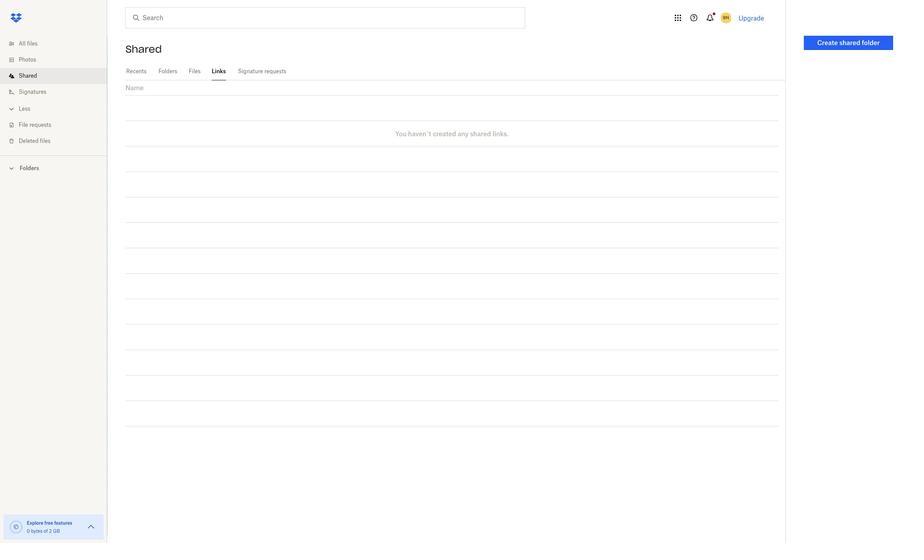 Task type: describe. For each thing, give the bounding box(es) containing it.
requests for signature requests
[[265, 68, 286, 75]]

file requests link
[[7, 117, 107, 133]]

requests for file requests
[[29, 122, 51, 128]]

of
[[44, 528, 48, 534]]

recents
[[126, 68, 147, 75]]

folder
[[862, 39, 880, 46]]

deleted files
[[19, 138, 51, 144]]

files
[[189, 68, 201, 75]]

files for deleted files
[[40, 138, 51, 144]]

dropbox image
[[7, 9, 25, 27]]

bn button
[[719, 11, 733, 25]]

folders link
[[158, 63, 178, 79]]

all
[[19, 40, 26, 47]]

recents link
[[126, 63, 147, 79]]

gb
[[53, 528, 60, 534]]

1 vertical spatial shared
[[470, 130, 491, 137]]

list containing all files
[[0, 30, 107, 155]]

create
[[817, 39, 838, 46]]

free
[[44, 520, 53, 526]]

shared list item
[[0, 68, 107, 84]]

photos
[[19, 56, 36, 63]]

all files link
[[7, 36, 107, 52]]

0 vertical spatial shared
[[126, 43, 162, 55]]

upgrade link
[[739, 14, 764, 22]]

bytes
[[31, 528, 42, 534]]

shared inside shared link
[[19, 72, 37, 79]]

Search text field
[[143, 13, 507, 23]]

less image
[[7, 105, 16, 113]]

folders button
[[0, 161, 107, 175]]

features
[[54, 520, 72, 526]]

you haven`t created any shared links.
[[395, 130, 509, 137]]

folders inside button
[[20, 165, 39, 172]]

all files
[[19, 40, 38, 47]]

name
[[126, 84, 144, 92]]



Task type: locate. For each thing, give the bounding box(es) containing it.
0 vertical spatial files
[[27, 40, 38, 47]]

0 horizontal spatial files
[[27, 40, 38, 47]]

you
[[395, 130, 407, 137]]

less
[[19, 105, 30, 112]]

shared left the folder
[[840, 39, 861, 46]]

requests right signature
[[265, 68, 286, 75]]

2
[[49, 528, 52, 534]]

signatures link
[[7, 84, 107, 100]]

tab list containing recents
[[126, 63, 786, 80]]

1 vertical spatial folders
[[20, 165, 39, 172]]

requests inside "tab list"
[[265, 68, 286, 75]]

files link
[[189, 63, 201, 79]]

1 vertical spatial files
[[40, 138, 51, 144]]

shared link
[[7, 68, 107, 84]]

shared up 'recents' link
[[126, 43, 162, 55]]

shared right any
[[470, 130, 491, 137]]

folders left files
[[159, 68, 177, 75]]

created
[[433, 130, 456, 137]]

bn
[[723, 15, 729, 21]]

signatures
[[19, 88, 46, 95]]

shared
[[840, 39, 861, 46], [470, 130, 491, 137]]

photos link
[[7, 52, 107, 68]]

file
[[19, 122, 28, 128]]

signature
[[238, 68, 263, 75]]

1 horizontal spatial requests
[[265, 68, 286, 75]]

upgrade
[[739, 14, 764, 22]]

signature requests link
[[237, 63, 288, 79]]

files for all files
[[27, 40, 38, 47]]

0 horizontal spatial shared
[[470, 130, 491, 137]]

links link
[[212, 63, 226, 79]]

0 horizontal spatial shared
[[19, 72, 37, 79]]

1 horizontal spatial folders
[[159, 68, 177, 75]]

requests
[[265, 68, 286, 75], [29, 122, 51, 128]]

files right all
[[27, 40, 38, 47]]

shared down photos
[[19, 72, 37, 79]]

1 vertical spatial shared
[[19, 72, 37, 79]]

links.
[[493, 130, 509, 137]]

explore
[[27, 520, 43, 526]]

folders
[[159, 68, 177, 75], [20, 165, 39, 172]]

shared
[[126, 43, 162, 55], [19, 72, 37, 79]]

files right deleted
[[40, 138, 51, 144]]

list
[[0, 30, 107, 155]]

files
[[27, 40, 38, 47], [40, 138, 51, 144]]

create shared folder
[[817, 39, 880, 46]]

deleted
[[19, 138, 39, 144]]

any
[[458, 130, 469, 137]]

folders down deleted
[[20, 165, 39, 172]]

requests inside list
[[29, 122, 51, 128]]

links
[[212, 68, 226, 75]]

1 horizontal spatial shared
[[840, 39, 861, 46]]

requests right file
[[29, 122, 51, 128]]

signature requests
[[238, 68, 286, 75]]

0 vertical spatial folders
[[159, 68, 177, 75]]

1 horizontal spatial shared
[[126, 43, 162, 55]]

explore free features 0 bytes of 2 gb
[[27, 520, 72, 534]]

0 horizontal spatial folders
[[20, 165, 39, 172]]

1 horizontal spatial files
[[40, 138, 51, 144]]

file requests
[[19, 122, 51, 128]]

folders inside "link"
[[159, 68, 177, 75]]

0 vertical spatial requests
[[265, 68, 286, 75]]

0 vertical spatial shared
[[840, 39, 861, 46]]

0
[[27, 528, 30, 534]]

0 horizontal spatial requests
[[29, 122, 51, 128]]

create shared folder button
[[804, 36, 893, 50]]

shared inside button
[[840, 39, 861, 46]]

haven`t
[[408, 130, 431, 137]]

quota usage element
[[9, 520, 23, 534]]

1 vertical spatial requests
[[29, 122, 51, 128]]

deleted files link
[[7, 133, 107, 149]]

tab list
[[126, 63, 786, 80]]



Task type: vqa. For each thing, say whether or not it's contained in the screenshot.
leftmost the all
no



